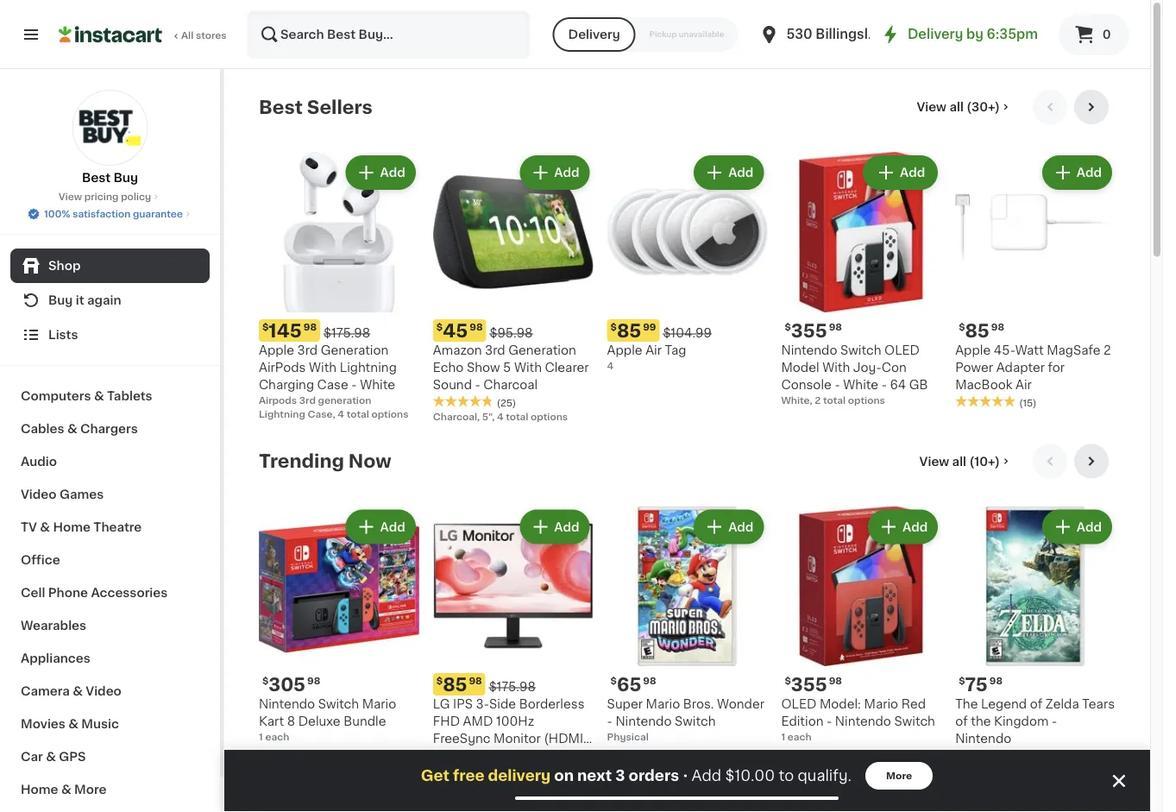 Task type: vqa. For each thing, say whether or not it's contained in the screenshot.
Angel Soft Toilet Paper, 12 Mega Rolls THE $
no



Task type: locate. For each thing, give the bounding box(es) containing it.
2 right magsafe
[[1104, 344, 1112, 356]]

apple inside apple 45-watt magsafe 2 power adapter for macbook air
[[956, 344, 991, 356]]

switch inside nintendo switch oled model with joy-con console - white - 64 gb white, 2 total options
[[841, 344, 882, 356]]

$ 85 98
[[959, 321, 1005, 340], [437, 676, 482, 694]]

product group containing 305
[[259, 506, 419, 744]]

apple up power
[[956, 344, 991, 356]]

0 horizontal spatial apple
[[259, 344, 294, 356]]

0 vertical spatial 2
[[1104, 344, 1112, 356]]

0 horizontal spatial physical
[[608, 733, 649, 742]]

view up the 100%
[[59, 192, 82, 202]]

$104.99
[[664, 327, 712, 339]]

add inside 'treatment tracker modal' dialog
[[692, 769, 722, 784]]

echo
[[433, 362, 464, 374]]

85 up power
[[966, 321, 990, 340]]

1 vertical spatial more
[[74, 784, 107, 796]]

add button for apple 3rd generation airpods with lightning charging case - white
[[348, 157, 414, 188]]

qualify.
[[798, 769, 852, 784]]

2 generation from the left
[[509, 344, 577, 356]]

$ up airpods
[[262, 322, 269, 332]]

0 horizontal spatial 2
[[454, 750, 460, 759]]

98 for nintendo switch oled model with joy-con console - white - 64 gb
[[830, 322, 843, 332]]

85 up ips
[[443, 676, 468, 694]]

98 for apple 45-watt magsafe 2 power adapter for macbook air
[[992, 322, 1005, 332]]

0 horizontal spatial delivery
[[569, 28, 621, 41]]

& right cables
[[67, 423, 77, 435]]

buy up the policy
[[114, 172, 138, 184]]

1 horizontal spatial of
[[1031, 699, 1043, 711]]

add for apple 3rd generation airpods with lightning charging case - white
[[380, 167, 406, 179]]

0 horizontal spatial 85
[[443, 676, 468, 694]]

on
[[555, 769, 574, 784]]

98 inside $ 65 98
[[644, 677, 657, 686]]

0 vertical spatial item carousel region
[[259, 90, 1116, 430]]

video down audio
[[21, 489, 57, 501]]

super mario bros. wonder - nintendo switch physical
[[608, 699, 765, 742]]

1 apple from the left
[[259, 344, 294, 356]]

0 horizontal spatial generation
[[321, 344, 389, 356]]

apple inside apple air tag 4
[[608, 344, 643, 356]]

side
[[490, 699, 516, 711]]

1 vertical spatial all
[[953, 455, 967, 467]]

all stores
[[181, 31, 227, 40]]

1 horizontal spatial oled
[[885, 344, 920, 356]]

2 vertical spatial view
[[920, 455, 950, 467]]

nintendo switch mario kart 8 deluxe bundle 1 each
[[259, 699, 397, 742]]

1 inside oled model: mario red edition - nintendo switch 1 each
[[782, 733, 786, 742]]

$ 85 98 inside $85.98 original price: $175.98 element
[[437, 676, 482, 694]]

& right tv
[[40, 522, 50, 534]]

3 with from the left
[[823, 362, 851, 374]]

zelda
[[1046, 699, 1080, 711]]

view left the (10+)
[[920, 455, 950, 467]]

1 $ 355 98 from the top
[[785, 321, 843, 340]]

1 generation from the left
[[321, 344, 389, 356]]

& for movies
[[68, 718, 78, 730]]

5",
[[483, 412, 495, 421]]

pricing
[[84, 192, 119, 202]]

more down gps
[[74, 784, 107, 796]]

nintendo down model:
[[836, 716, 892, 728]]

0 vertical spatial physical
[[608, 733, 649, 742]]

& left music
[[68, 718, 78, 730]]

watt
[[1016, 344, 1044, 356]]

best for best buy
[[82, 172, 111, 184]]

$ 355 98 for 75
[[785, 676, 843, 694]]

$ 45 98
[[437, 321, 483, 340]]

item carousel region
[[259, 90, 1116, 430], [259, 444, 1116, 776]]

98 inside $ 305 98
[[307, 677, 321, 686]]

physical inside super mario bros. wonder - nintendo switch physical
[[608, 733, 649, 742]]

0 vertical spatial more
[[887, 772, 913, 781]]

0 vertical spatial $ 85 98
[[959, 321, 1005, 340]]

2 right 24",
[[454, 750, 460, 759]]

2 horizontal spatial 2
[[1104, 344, 1112, 356]]

oled up edition at the bottom of page
[[782, 699, 817, 711]]

physical down the
[[956, 750, 998, 760]]

$ inside $ 145 98 $175.98 apple 3rd generation airpods with lightning charging case - white airpods 3rd generation lightning case, 4 total options
[[262, 322, 269, 332]]

0 horizontal spatial video
[[21, 489, 57, 501]]

0 horizontal spatial air
[[646, 344, 662, 356]]

2 horizontal spatial with
[[823, 362, 851, 374]]

switch down "red"
[[895, 716, 936, 728]]

1 vertical spatial video
[[86, 686, 122, 698]]

1 vertical spatial $ 85 98
[[437, 676, 482, 694]]

- down super at the bottom right of the page
[[608, 716, 613, 728]]

policy
[[121, 192, 151, 202]]

mario for 305
[[362, 699, 397, 711]]

4 down $ 85 99
[[608, 361, 614, 371]]

service type group
[[553, 17, 739, 52]]

$ 355 98 up model
[[785, 321, 843, 340]]

$ 145 98 $175.98 apple 3rd generation airpods with lightning charging case - white airpods 3rd generation lightning case, 4 total options
[[259, 321, 409, 419]]

options down joy-
[[849, 396, 886, 405]]

1 vertical spatial item carousel region
[[259, 444, 1116, 776]]

mario up bundle
[[362, 699, 397, 711]]

with up the case
[[309, 362, 337, 374]]

- inside the legend of zelda tears of the kingdom - nintendo physical
[[1052, 716, 1058, 728]]

white down joy-
[[844, 379, 879, 391]]

1 horizontal spatial 4
[[497, 412, 504, 421]]

1
[[259, 733, 263, 742], [782, 733, 786, 742]]

view for best sellers
[[917, 101, 947, 113]]

- inside $ 145 98 $175.98 apple 3rd generation airpods with lightning charging case - white airpods 3rd generation lightning case, 4 total options
[[352, 379, 357, 391]]

2 1 from the left
[[782, 733, 786, 742]]

85 for apple air tag
[[617, 321, 642, 340]]

0 horizontal spatial white
[[360, 379, 396, 391]]

1 horizontal spatial physical
[[956, 750, 998, 760]]

apple inside $ 145 98 $175.98 apple 3rd generation airpods with lightning charging case - white airpods 3rd generation lightning case, 4 total options
[[259, 344, 294, 356]]

best inside item carousel region
[[259, 98, 303, 116]]

& for home
[[61, 784, 71, 796]]

mario left "red"
[[865, 699, 899, 711]]

0 vertical spatial oled
[[885, 344, 920, 356]]

0 horizontal spatial 1
[[259, 733, 263, 742]]

item carousel region containing best sellers
[[259, 90, 1116, 430]]

- up generation
[[352, 379, 357, 391]]

apple for apple 45-watt magsafe 2 power adapter for macbook air
[[956, 344, 991, 356]]

$ 355 98 for 85
[[785, 321, 843, 340]]

switch inside oled model: mario red edition - nintendo switch 1 each
[[895, 716, 936, 728]]

physical down super at the bottom right of the page
[[608, 733, 649, 742]]

2 item carousel region from the top
[[259, 444, 1116, 776]]

add button for oled model: mario red edition - nintendo switch
[[870, 511, 937, 543]]

buy left the it
[[48, 294, 73, 307]]

charcoal,
[[433, 412, 480, 421]]

2 355 from the top
[[792, 676, 828, 694]]

98 right 75
[[990, 677, 1003, 686]]

the legend of zelda tears of the kingdom - nintendo physical
[[956, 699, 1116, 760]]

show
[[467, 362, 500, 374]]

lists
[[48, 329, 78, 341]]

2 each from the left
[[788, 733, 812, 742]]

85 for lg ips 3-side borderless fhd amd 100hz freesync monitor (hdmi) - black
[[443, 676, 468, 694]]

355 up model
[[792, 321, 828, 340]]

355 up model:
[[792, 676, 828, 694]]

0 horizontal spatial buy
[[48, 294, 73, 307]]

cell
[[21, 587, 45, 599]]

$175.98
[[324, 327, 371, 339], [489, 681, 536, 693]]

0 horizontal spatial $ 85 98
[[437, 676, 482, 694]]

mario
[[362, 699, 397, 711], [865, 699, 899, 711], [646, 699, 681, 711]]

apple for apple air tag 4
[[608, 344, 643, 356]]

0 horizontal spatial each
[[265, 733, 290, 742]]

computers
[[21, 390, 91, 402]]

0 horizontal spatial of
[[956, 716, 969, 728]]

more down oled model: mario red edition - nintendo switch 1 each
[[887, 772, 913, 781]]

$ inside $ 65 98
[[611, 677, 617, 686]]

it
[[76, 294, 84, 307]]

- right console
[[835, 379, 841, 391]]

delivery by 6:35pm link
[[881, 24, 1039, 45]]

buy it again
[[48, 294, 121, 307]]

$ up power
[[959, 322, 966, 332]]

all inside view all (30+) popup button
[[950, 101, 964, 113]]

0 vertical spatial view
[[917, 101, 947, 113]]

24",
[[433, 750, 452, 759]]

nintendo up model
[[782, 344, 838, 356]]

98 inside $ 75 98
[[990, 677, 1003, 686]]

& left tablets at the top of page
[[94, 390, 104, 402]]

best inside best buy link
[[82, 172, 111, 184]]

0 horizontal spatial $175.98
[[324, 327, 371, 339]]

$ 85 98 up ips
[[437, 676, 482, 694]]

$ up the
[[959, 677, 966, 686]]

with right 5
[[515, 362, 542, 374]]

1 item carousel region from the top
[[259, 90, 1116, 430]]

air inside apple air tag 4
[[646, 344, 662, 356]]

2 $ 355 98 from the top
[[785, 676, 843, 694]]

home
[[53, 522, 91, 534], [21, 784, 58, 796]]

car & gps
[[21, 751, 86, 763]]

trending now
[[259, 452, 392, 470]]

total down generation
[[347, 410, 369, 419]]

add button
[[348, 157, 414, 188], [522, 157, 589, 188], [696, 157, 763, 188], [869, 157, 937, 188], [1045, 157, 1111, 188], [348, 511, 414, 543], [522, 511, 589, 543], [696, 511, 763, 543], [870, 511, 937, 543], [1045, 511, 1111, 543]]

cables & chargers
[[21, 423, 138, 435]]

- down model:
[[827, 716, 833, 728]]

0 horizontal spatial oled
[[782, 699, 817, 711]]

switch up the deluxe
[[318, 699, 359, 711]]

delivery by 6:35pm
[[908, 28, 1039, 41]]

98 right 65
[[644, 677, 657, 686]]

each down edition at the bottom of page
[[788, 733, 812, 742]]

1 vertical spatial best
[[82, 172, 111, 184]]

4 right 5",
[[497, 412, 504, 421]]

oled
[[885, 344, 920, 356], [782, 699, 817, 711]]

legend
[[982, 699, 1028, 711]]

generation
[[321, 344, 389, 356], [509, 344, 577, 356]]

1 vertical spatial buy
[[48, 294, 73, 307]]

1 horizontal spatial more
[[887, 772, 913, 781]]

all for 75
[[953, 455, 967, 467]]

1 vertical spatial 355
[[792, 676, 828, 694]]

add button for the legend of zelda tears of the kingdom - nintendo
[[1045, 511, 1111, 543]]

camera & video link
[[10, 675, 210, 708]]

(30+)
[[967, 101, 1001, 113]]

1 each from the left
[[265, 733, 290, 742]]

98 up nintendo switch oled model with joy-con console - white - 64 gb white, 2 total options
[[830, 322, 843, 332]]

None search field
[[247, 10, 531, 59]]

1 horizontal spatial best
[[259, 98, 303, 116]]

add for apple 45-watt magsafe 2 power adapter for macbook air
[[1077, 167, 1103, 179]]

add button for nintendo switch oled model with joy-con console - white - 64 gb
[[869, 157, 937, 188]]

0 vertical spatial all
[[950, 101, 964, 113]]

$ up kart
[[262, 677, 269, 686]]

4 down generation
[[338, 410, 345, 419]]

computers & tablets
[[21, 390, 153, 402]]

& for camera
[[73, 686, 83, 698]]

appliances link
[[10, 642, 210, 675]]

-
[[352, 379, 357, 391], [475, 379, 481, 391], [835, 379, 841, 391], [882, 379, 888, 391], [827, 716, 833, 728], [608, 716, 613, 728], [1052, 716, 1058, 728], [433, 750, 439, 763]]

get
[[421, 769, 450, 784]]

home & more link
[[10, 774, 210, 806]]

0 horizontal spatial lightning
[[259, 410, 306, 419]]

$ 355 98
[[785, 321, 843, 340], [785, 676, 843, 694]]

1 horizontal spatial 1
[[782, 733, 786, 742]]

0 vertical spatial $ 355 98
[[785, 321, 843, 340]]

$175.98 up the case
[[324, 327, 371, 339]]

- up get
[[433, 750, 439, 763]]

of up kingdom
[[1031, 699, 1043, 711]]

theatre
[[94, 522, 142, 534]]

add button for apple air tag
[[696, 157, 763, 188]]

- down show
[[475, 379, 481, 391]]

0 horizontal spatial more
[[74, 784, 107, 796]]

0 vertical spatial best
[[259, 98, 303, 116]]

1 with from the left
[[309, 362, 337, 374]]

530 billingsley road button
[[759, 10, 923, 59]]

98 up 3-
[[469, 677, 482, 686]]

0 vertical spatial lightning
[[340, 362, 397, 374]]

options inside nintendo switch oled model with joy-con console - white - 64 gb white, 2 total options
[[849, 396, 886, 405]]

98 inside $ 45 98
[[470, 322, 483, 332]]

1 white from the left
[[360, 379, 396, 391]]

3 apple from the left
[[956, 344, 991, 356]]

lightning up the case
[[340, 362, 397, 374]]

$45.98 original price: $95.98 element
[[433, 319, 594, 342]]

product group containing 65
[[608, 506, 768, 744]]

1 1 from the left
[[259, 733, 263, 742]]

view left (30+)
[[917, 101, 947, 113]]

mario inside nintendo switch mario kart 8 deluxe bundle 1 each
[[362, 699, 397, 711]]

oled inside nintendo switch oled model with joy-con console - white - 64 gb white, 2 total options
[[885, 344, 920, 356]]

borderless
[[520, 699, 585, 711]]

main content
[[225, 69, 1151, 813]]

(10+)
[[970, 455, 1001, 467]]

apple down $ 85 99
[[608, 344, 643, 356]]

2 inside apple 45-watt magsafe 2 power adapter for macbook air
[[1104, 344, 1112, 356]]

lg
[[433, 699, 450, 711]]

add
[[380, 167, 406, 179], [555, 167, 580, 179], [729, 167, 754, 179], [903, 167, 928, 179], [1077, 167, 1103, 179], [380, 521, 406, 533], [555, 521, 580, 533], [729, 521, 754, 533], [903, 521, 928, 533], [1077, 521, 1103, 533], [692, 769, 722, 784]]

nintendo inside super mario bros. wonder - nintendo switch physical
[[616, 716, 672, 728]]

0 vertical spatial home
[[53, 522, 91, 534]]

98 right 145
[[304, 322, 317, 332]]

of down the
[[956, 716, 969, 728]]

$ inside $ 305 98
[[262, 677, 269, 686]]

case
[[317, 379, 349, 391]]

1 horizontal spatial white
[[844, 379, 879, 391]]

1 horizontal spatial $175.98
[[489, 681, 536, 693]]

mario left bros.
[[646, 699, 681, 711]]

1 vertical spatial lightning
[[259, 410, 306, 419]]

best left sellers at the top left of page
[[259, 98, 303, 116]]

1 vertical spatial physical
[[956, 750, 998, 760]]

now
[[349, 452, 392, 470]]

oled up con
[[885, 344, 920, 356]]

monitor
[[494, 733, 541, 745]]

1 horizontal spatial mario
[[646, 699, 681, 711]]

options inside $ 145 98 $175.98 apple 3rd generation airpods with lightning charging case - white airpods 3rd generation lightning case, 4 total options
[[372, 410, 409, 419]]

air down adapter
[[1016, 379, 1033, 391]]

1 down edition at the bottom of page
[[782, 733, 786, 742]]

1 horizontal spatial air
[[1016, 379, 1033, 391]]

each inside oled model: mario red edition - nintendo switch 1 each
[[788, 733, 812, 742]]

1 horizontal spatial 85
[[617, 321, 642, 340]]

0 horizontal spatial mario
[[362, 699, 397, 711]]

1 horizontal spatial lightning
[[340, 362, 397, 374]]

all left the (10+)
[[953, 455, 967, 467]]

2 horizontal spatial mario
[[865, 699, 899, 711]]

$ up amazon
[[437, 322, 443, 332]]

- inside amazon 3rd generation echo show 5 with clearer sound - charcoal
[[475, 379, 481, 391]]

2 white from the left
[[844, 379, 879, 391]]

mario inside oled model: mario red edition - nintendo switch 1 each
[[865, 699, 899, 711]]

physical
[[608, 733, 649, 742], [956, 750, 998, 760]]

2 horizontal spatial 4
[[608, 361, 614, 371]]

trending
[[259, 452, 344, 470]]

for
[[1049, 362, 1066, 374]]

white inside nintendo switch oled model with joy-con console - white - 64 gb white, 2 total options
[[844, 379, 879, 391]]

1 vertical spatial $175.98
[[489, 681, 536, 693]]

3rd up show
[[485, 344, 506, 356]]

apple air tag 4
[[608, 344, 687, 371]]

generation down $145.98 original price: $175.98 element
[[321, 344, 389, 356]]

product group
[[259, 152, 419, 421], [433, 152, 594, 423], [608, 152, 768, 373], [782, 152, 942, 407], [956, 152, 1116, 410], [259, 506, 419, 744], [433, 506, 594, 763], [608, 506, 768, 744], [782, 506, 942, 744], [956, 506, 1116, 762]]

view
[[917, 101, 947, 113], [59, 192, 82, 202], [920, 455, 950, 467]]

0 horizontal spatial 4
[[338, 410, 345, 419]]

3 mario from the left
[[646, 699, 681, 711]]

white up generation
[[360, 379, 396, 391]]

buy
[[114, 172, 138, 184], [48, 294, 73, 307]]

options down charcoal
[[531, 412, 568, 421]]

2 apple from the left
[[608, 344, 643, 356]]

&
[[94, 390, 104, 402], [67, 423, 77, 435], [40, 522, 50, 534], [73, 686, 83, 698], [68, 718, 78, 730], [46, 751, 56, 763], [61, 784, 71, 796]]

$145.98 original price: $175.98 element
[[259, 319, 419, 342]]

air inside apple 45-watt magsafe 2 power adapter for macbook air
[[1016, 379, 1033, 391]]

- down zelda
[[1052, 716, 1058, 728]]

1 vertical spatial $ 355 98
[[785, 676, 843, 694]]

airpods
[[259, 396, 297, 405]]

$ 85 98 up 45-
[[959, 321, 1005, 340]]

0 horizontal spatial with
[[309, 362, 337, 374]]

all left (30+)
[[950, 101, 964, 113]]

1 horizontal spatial with
[[515, 362, 542, 374]]

super
[[608, 699, 643, 711]]

nintendo inside nintendo switch oled model with joy-con console - white - 64 gb white, 2 total options
[[782, 344, 838, 356]]

1 horizontal spatial generation
[[509, 344, 577, 356]]

nintendo down super at the bottom right of the page
[[616, 716, 672, 728]]

2 with from the left
[[515, 362, 542, 374]]

1 355 from the top
[[792, 321, 828, 340]]

total down console
[[824, 396, 846, 405]]

generation
[[318, 396, 372, 405]]

main content containing best sellers
[[225, 69, 1151, 813]]

- inside lg ips 3-side borderless fhd amd 100hz freesync monitor (hdmi) - black
[[433, 750, 439, 763]]

2 horizontal spatial apple
[[956, 344, 991, 356]]

item carousel region containing trending now
[[259, 444, 1116, 776]]

85 left 99 at the top of page
[[617, 321, 642, 340]]

nintendo up 8 in the left bottom of the page
[[259, 699, 315, 711]]

with left joy-
[[823, 362, 851, 374]]

& right camera
[[73, 686, 83, 698]]

switch up joy-
[[841, 344, 882, 356]]

& inside "link"
[[67, 423, 77, 435]]

air
[[646, 344, 662, 356], [1016, 379, 1033, 391]]

1 vertical spatial 2
[[815, 396, 821, 405]]

1 vertical spatial oled
[[782, 699, 817, 711]]

$ 355 98 up model:
[[785, 676, 843, 694]]

0 vertical spatial buy
[[114, 172, 138, 184]]

home down video games
[[53, 522, 91, 534]]

each down kart
[[265, 733, 290, 742]]

$ up edition at the bottom of page
[[785, 677, 792, 686]]

0 vertical spatial 355
[[792, 321, 828, 340]]

tablets
[[107, 390, 153, 402]]

nintendo switch oled model with joy-con console - white - 64 gb white, 2 total options
[[782, 344, 929, 405]]

1 vertical spatial air
[[1016, 379, 1033, 391]]

5
[[503, 362, 511, 374]]

0 horizontal spatial best
[[82, 172, 111, 184]]

1 horizontal spatial apple
[[608, 344, 643, 356]]

$ inside $ 45 98
[[437, 322, 443, 332]]

1 horizontal spatial delivery
[[908, 28, 964, 41]]

3rd
[[298, 344, 318, 356], [485, 344, 506, 356], [299, 396, 316, 405]]

1 mario from the left
[[362, 699, 397, 711]]

1 horizontal spatial each
[[788, 733, 812, 742]]

64
[[891, 379, 907, 391]]

with
[[309, 362, 337, 374], [515, 362, 542, 374], [823, 362, 851, 374]]

tears
[[1083, 699, 1116, 711]]

98 right 305 at the left bottom of page
[[307, 677, 321, 686]]

product group containing 45
[[433, 152, 594, 423]]

total down (25)
[[506, 412, 529, 421]]

0 vertical spatial air
[[646, 344, 662, 356]]

oled inside oled model: mario red edition - nintendo switch 1 each
[[782, 699, 817, 711]]

product group containing 145
[[259, 152, 419, 421]]

phone
[[48, 587, 88, 599]]

add button for lg ips 3-side borderless fhd amd 100hz freesync monitor (hdmi) - black
[[522, 511, 589, 543]]

all inside view all (10+) popup button
[[953, 455, 967, 467]]

2 mario from the left
[[865, 699, 899, 711]]

air left tag
[[646, 344, 662, 356]]

clearer
[[545, 362, 589, 374]]

1 horizontal spatial 2
[[815, 396, 821, 405]]

delivery inside button
[[569, 28, 621, 41]]

nintendo inside nintendo switch mario kart 8 deluxe bundle 1 each
[[259, 699, 315, 711]]

98 right "45"
[[470, 322, 483, 332]]

98 up model:
[[830, 677, 843, 686]]

apple up airpods
[[259, 344, 294, 356]]

generation up clearer
[[509, 344, 577, 356]]

wonder
[[718, 699, 765, 711]]

chargers
[[80, 423, 138, 435]]

add button for apple 45-watt magsafe 2 power adapter for macbook air
[[1045, 157, 1111, 188]]

total inside nintendo switch oled model with joy-con console - white - 64 gb white, 2 total options
[[824, 396, 846, 405]]

add button for amazon 3rd generation echo show 5 with clearer sound - charcoal
[[522, 157, 589, 188]]

best up pricing
[[82, 172, 111, 184]]

$175.98 up side
[[489, 681, 536, 693]]

options up now
[[372, 410, 409, 419]]

product group containing 75
[[956, 506, 1116, 762]]

98 up 45-
[[992, 322, 1005, 332]]

2 down console
[[815, 396, 821, 405]]

0 vertical spatial $175.98
[[324, 327, 371, 339]]

add for the legend of zelda tears of the kingdom - nintendo
[[1077, 521, 1103, 533]]

wearables
[[21, 620, 86, 632]]

4 inside $ 145 98 $175.98 apple 3rd generation airpods with lightning charging case - white airpods 3rd generation lightning case, 4 total options
[[338, 410, 345, 419]]

treatment tracker modal dialog
[[225, 750, 1151, 813]]

$ 75 98
[[959, 676, 1003, 694]]

$ up lg
[[437, 677, 443, 686]]



Task type: describe. For each thing, give the bounding box(es) containing it.
lg ips 3-side borderless fhd amd 100hz freesync monitor (hdmi) - black
[[433, 699, 588, 763]]

amd
[[463, 716, 493, 728]]

satisfaction
[[73, 209, 131, 219]]

mario for 355
[[865, 699, 899, 711]]

bundle
[[344, 716, 386, 728]]

tv & home theatre
[[21, 522, 142, 534]]

145
[[269, 321, 302, 340]]

delivery for delivery
[[569, 28, 621, 41]]

black
[[442, 750, 475, 763]]

1 vertical spatial home
[[21, 784, 58, 796]]

98 for the legend of zelda tears of the kingdom - nintendo
[[990, 677, 1003, 686]]

switch inside super mario bros. wonder - nintendo switch physical
[[675, 716, 716, 728]]

buy it again link
[[10, 283, 210, 318]]

1 horizontal spatial $ 85 98
[[959, 321, 1005, 340]]

best buy logo image
[[72, 90, 148, 166]]

kingdom
[[995, 716, 1049, 728]]

airpods
[[259, 362, 306, 374]]

sellers
[[307, 98, 373, 116]]

camera
[[21, 686, 70, 698]]

home & more
[[21, 784, 107, 796]]

appliances
[[21, 653, 90, 665]]

white inside $ 145 98 $175.98 apple 3rd generation airpods with lightning charging case - white airpods 3rd generation lightning case, 4 total options
[[360, 379, 396, 391]]

100hz
[[496, 716, 535, 728]]

view all (10+)
[[920, 455, 1001, 467]]

delivery for delivery by 6:35pm
[[908, 28, 964, 41]]

0 vertical spatial video
[[21, 489, 57, 501]]

99
[[643, 322, 657, 332]]

(hdmi)
[[544, 733, 588, 745]]

case,
[[308, 410, 336, 419]]

100%
[[44, 209, 70, 219]]

physical inside the legend of zelda tears of the kingdom - nintendo physical
[[956, 750, 998, 760]]

kart
[[259, 716, 284, 728]]

total inside $ 145 98 $175.98 apple 3rd generation airpods with lightning charging case - white airpods 3rd generation lightning case, 4 total options
[[347, 410, 369, 419]]

tv & home theatre link
[[10, 511, 210, 544]]

generation inside amazon 3rd generation echo show 5 with clearer sound - charcoal
[[509, 344, 577, 356]]

98 for nintendo switch mario kart 8 deluxe bundle
[[307, 677, 321, 686]]

- inside oled model: mario red edition - nintendo switch 1 each
[[827, 716, 833, 728]]

98 for oled model: mario red edition - nintendo switch
[[830, 677, 843, 686]]

add for oled model: mario red edition - nintendo switch
[[903, 521, 928, 533]]

power
[[956, 362, 994, 374]]

3rd down 145
[[298, 344, 318, 356]]

1 horizontal spatial video
[[86, 686, 122, 698]]

3-
[[476, 699, 490, 711]]

amazon 3rd generation echo show 5 with clearer sound - charcoal
[[433, 344, 589, 391]]

view pricing policy
[[59, 192, 151, 202]]

$10.00
[[726, 769, 776, 784]]

all for 85
[[950, 101, 964, 113]]

75
[[966, 676, 989, 694]]

3rd up case,
[[299, 396, 316, 405]]

- inside super mario bros. wonder - nintendo switch physical
[[608, 716, 613, 728]]

video games
[[21, 489, 104, 501]]

add for apple air tag
[[729, 167, 754, 179]]

again
[[87, 294, 121, 307]]

add for lg ips 3-side borderless fhd amd 100hz freesync monitor (hdmi) - black
[[555, 521, 580, 533]]

more inside more button
[[887, 772, 913, 781]]

movies & music
[[21, 718, 119, 730]]

get free delivery on next 3 orders • add $10.00 to qualify.
[[421, 769, 852, 784]]

- left 64
[[882, 379, 888, 391]]

45
[[443, 321, 468, 340]]

100% satisfaction guarantee button
[[27, 204, 193, 221]]

& for tv
[[40, 522, 50, 534]]

6:35pm
[[987, 28, 1039, 41]]

$ up model
[[785, 322, 792, 332]]

cables & chargers link
[[10, 413, 210, 446]]

3rd inside amazon 3rd generation echo show 5 with clearer sound - charcoal
[[485, 344, 506, 356]]

100% satisfaction guarantee
[[44, 209, 183, 219]]

cell phone accessories
[[21, 587, 168, 599]]

adapter
[[997, 362, 1046, 374]]

bros.
[[684, 699, 715, 711]]

add button for super mario bros. wonder - nintendo switch
[[696, 511, 763, 543]]

to
[[779, 769, 795, 784]]

305
[[269, 676, 306, 694]]

$ 85 99
[[611, 321, 657, 340]]

24", 2 total options
[[433, 750, 524, 759]]

road
[[888, 28, 923, 41]]

camera & video
[[21, 686, 122, 698]]

view all (10+) button
[[913, 444, 1020, 479]]

$ inside $ 75 98
[[959, 677, 966, 686]]

add for nintendo switch mario kart 8 deluxe bundle
[[380, 521, 406, 533]]

& for cables
[[67, 423, 77, 435]]

model:
[[820, 699, 862, 711]]

add for super mario bros. wonder - nintendo switch
[[729, 521, 754, 533]]

magsafe
[[1048, 344, 1101, 356]]

charcoal
[[484, 379, 538, 391]]

$85.98 original price: $175.98 element
[[433, 674, 594, 696]]

$175.98 inside $ 145 98 $175.98 apple 3rd generation airpods with lightning charging case - white airpods 3rd generation lightning case, 4 total options
[[324, 327, 371, 339]]

98 inside $ 145 98 $175.98 apple 3rd generation airpods with lightning charging case - white airpods 3rd generation lightning case, 4 total options
[[304, 322, 317, 332]]

more button
[[866, 762, 934, 790]]

the
[[972, 716, 992, 728]]

fhd
[[433, 716, 460, 728]]

shop
[[48, 260, 81, 272]]

gps
[[59, 751, 86, 763]]

8
[[287, 716, 295, 728]]

add for nintendo switch oled model with joy-con console - white - 64 gb
[[903, 167, 928, 179]]

0 vertical spatial of
[[1031, 699, 1043, 711]]

$ inside $ 85 99
[[611, 322, 617, 332]]

sound
[[433, 379, 472, 391]]

with inside nintendo switch oled model with joy-con console - white - 64 gb white, 2 total options
[[823, 362, 851, 374]]

1 vertical spatial of
[[956, 716, 969, 728]]

delivery
[[488, 769, 551, 784]]

1 horizontal spatial buy
[[114, 172, 138, 184]]

best buy
[[82, 172, 138, 184]]

instacart logo image
[[59, 24, 162, 45]]

2 inside nintendo switch oled model with joy-con console - white - 64 gb white, 2 total options
[[815, 396, 821, 405]]

switch inside nintendo switch mario kart 8 deluxe bundle 1 each
[[318, 699, 359, 711]]

65
[[617, 676, 642, 694]]

98 for super mario bros. wonder - nintendo switch
[[644, 677, 657, 686]]

& for computers
[[94, 390, 104, 402]]

add button for nintendo switch mario kart 8 deluxe bundle
[[348, 511, 414, 543]]

nintendo inside the legend of zelda tears of the kingdom - nintendo physical
[[956, 733, 1012, 745]]

games
[[60, 489, 104, 501]]

computers & tablets link
[[10, 380, 210, 413]]

2 horizontal spatial 85
[[966, 321, 990, 340]]

stores
[[196, 31, 227, 40]]

355 for 75
[[792, 676, 828, 694]]

total down freesync
[[462, 750, 485, 759]]

joy-
[[854, 362, 882, 374]]

355 for 85
[[792, 321, 828, 340]]

deluxe
[[298, 716, 341, 728]]

with inside $ 145 98 $175.98 apple 3rd generation airpods with lightning charging case - white airpods 3rd generation lightning case, 4 total options
[[309, 362, 337, 374]]

delivery button
[[553, 17, 636, 52]]

edition
[[782, 716, 824, 728]]

cell phone accessories link
[[10, 577, 210, 610]]

all stores link
[[59, 10, 228, 59]]

view for trending now
[[920, 455, 950, 467]]

white,
[[782, 396, 813, 405]]

2 vertical spatial 2
[[454, 750, 460, 759]]

car
[[21, 751, 43, 763]]

$175.98 inside $85.98 original price: $175.98 element
[[489, 681, 536, 693]]

best for best sellers
[[259, 98, 303, 116]]

$95.98
[[490, 327, 533, 339]]

0
[[1103, 28, 1112, 41]]

4 inside apple air tag 4
[[608, 361, 614, 371]]

Search field
[[249, 12, 529, 57]]

with inside amazon 3rd generation echo show 5 with clearer sound - charcoal
[[515, 362, 542, 374]]

generation inside $ 145 98 $175.98 apple 3rd generation airpods with lightning charging case - white airpods 3rd generation lightning case, 4 total options
[[321, 344, 389, 356]]

each inside nintendo switch mario kart 8 deluxe bundle 1 each
[[265, 733, 290, 742]]

the
[[956, 699, 979, 711]]

more inside home & more link
[[74, 784, 107, 796]]

1 vertical spatial view
[[59, 192, 82, 202]]

tag
[[665, 344, 687, 356]]

mario inside super mario bros. wonder - nintendo switch physical
[[646, 699, 681, 711]]

1 inside nintendo switch mario kart 8 deluxe bundle 1 each
[[259, 733, 263, 742]]

gb
[[910, 379, 929, 391]]

nintendo inside oled model: mario red edition - nintendo switch 1 each
[[836, 716, 892, 728]]

& for car
[[46, 751, 56, 763]]

$85.99 original price: $104.99 element
[[608, 319, 768, 342]]

add for amazon 3rd generation echo show 5 with clearer sound - charcoal
[[555, 167, 580, 179]]

view all (30+)
[[917, 101, 1001, 113]]

tv
[[21, 522, 37, 534]]

options down monitor
[[487, 750, 524, 759]]



